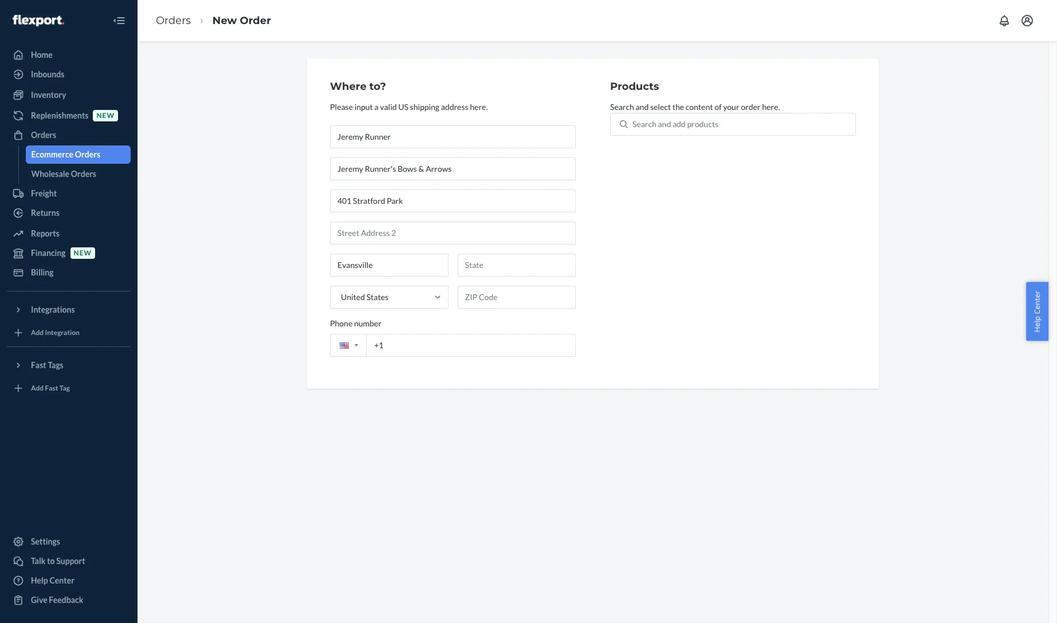 Task type: locate. For each thing, give the bounding box(es) containing it.
tag
[[59, 384, 70, 393]]

0 horizontal spatial new
[[74, 249, 92, 258]]

0 vertical spatial orders link
[[156, 14, 191, 27]]

1 add from the top
[[31, 329, 44, 337]]

wholesale
[[31, 169, 69, 179]]

where to?
[[330, 80, 386, 93]]

search right search icon
[[633, 119, 657, 129]]

fast left tags
[[31, 360, 46, 370]]

orders link left new
[[156, 14, 191, 27]]

orders link up ecommerce orders
[[7, 126, 131, 144]]

help center inside button
[[1032, 291, 1043, 333]]

0 horizontal spatial here.
[[470, 102, 488, 112]]

search
[[610, 102, 634, 112], [633, 119, 657, 129]]

new
[[97, 111, 115, 120], [74, 249, 92, 258]]

talk to support button
[[7, 552, 131, 571]]

1 horizontal spatial help center
[[1032, 291, 1043, 333]]

and left add
[[658, 119, 671, 129]]

give
[[31, 595, 47, 605]]

1 vertical spatial help
[[31, 576, 48, 586]]

shipping
[[410, 102, 440, 112]]

feedback
[[49, 595, 83, 605]]

add integration link
[[7, 324, 131, 342]]

here. right order
[[762, 102, 780, 112]]

2 add from the top
[[31, 384, 44, 393]]

City text field
[[330, 254, 448, 277]]

help center link
[[7, 572, 131, 590]]

and left the select on the right top of the page
[[636, 102, 649, 112]]

billing
[[31, 268, 54, 277]]

0 vertical spatial new
[[97, 111, 115, 120]]

help center button
[[1027, 282, 1049, 341]]

fast inside dropdown button
[[31, 360, 46, 370]]

add left the integration
[[31, 329, 44, 337]]

1 horizontal spatial new
[[97, 111, 115, 120]]

a
[[375, 102, 379, 112]]

orders
[[156, 14, 191, 27], [31, 130, 56, 140], [75, 150, 100, 159], [71, 169, 96, 179]]

new down reports link
[[74, 249, 92, 258]]

1 horizontal spatial center
[[1032, 291, 1043, 314]]

1 here. from the left
[[470, 102, 488, 112]]

here.
[[470, 102, 488, 112], [762, 102, 780, 112]]

0 vertical spatial center
[[1032, 291, 1043, 314]]

1 vertical spatial search
[[633, 119, 657, 129]]

fast tags button
[[7, 356, 131, 375]]

integrations button
[[7, 301, 131, 319]]

0 horizontal spatial and
[[636, 102, 649, 112]]

here. right address
[[470, 102, 488, 112]]

1 horizontal spatial and
[[658, 119, 671, 129]]

add integration
[[31, 329, 80, 337]]

orders up wholesale orders link
[[75, 150, 100, 159]]

orders down ecommerce orders link
[[71, 169, 96, 179]]

1 horizontal spatial orders link
[[156, 14, 191, 27]]

1 vertical spatial fast
[[45, 384, 58, 393]]

and
[[636, 102, 649, 112], [658, 119, 671, 129]]

inbounds link
[[7, 65, 131, 84]]

to?
[[370, 80, 386, 93]]

add fast tag link
[[7, 379, 131, 398]]

number
[[354, 319, 382, 328]]

0 vertical spatial add
[[31, 329, 44, 337]]

financing
[[31, 248, 66, 258]]

orders left new
[[156, 14, 191, 27]]

center inside button
[[1032, 291, 1043, 314]]

add
[[31, 329, 44, 337], [31, 384, 44, 393]]

search image
[[620, 120, 628, 128]]

0 horizontal spatial center
[[50, 576, 74, 586]]

0 vertical spatial and
[[636, 102, 649, 112]]

0 vertical spatial search
[[610, 102, 634, 112]]

0 horizontal spatial help
[[31, 576, 48, 586]]

reports link
[[7, 225, 131, 243]]

products
[[610, 80, 659, 93]]

1 horizontal spatial help
[[1032, 316, 1043, 333]]

fast left "tag"
[[45, 384, 58, 393]]

0 vertical spatial fast
[[31, 360, 46, 370]]

give feedback
[[31, 595, 83, 605]]

add
[[673, 119, 686, 129]]

1 vertical spatial add
[[31, 384, 44, 393]]

open notifications image
[[998, 14, 1012, 28]]

1 horizontal spatial here.
[[762, 102, 780, 112]]

orders link
[[156, 14, 191, 27], [7, 126, 131, 144]]

input
[[355, 102, 373, 112]]

where
[[330, 80, 367, 93]]

and for add
[[658, 119, 671, 129]]

1 vertical spatial and
[[658, 119, 671, 129]]

fast
[[31, 360, 46, 370], [45, 384, 58, 393]]

phone
[[330, 319, 353, 328]]

center
[[1032, 291, 1043, 314], [50, 576, 74, 586]]

wholesale orders link
[[26, 165, 131, 183]]

replenishments
[[31, 111, 89, 120]]

order
[[741, 102, 761, 112]]

please input a valid us shipping address here.
[[330, 102, 488, 112]]

0 vertical spatial help center
[[1032, 291, 1043, 333]]

help center
[[1032, 291, 1043, 333], [31, 576, 74, 586]]

search up search icon
[[610, 102, 634, 112]]

your
[[723, 102, 740, 112]]

search for search and add products
[[633, 119, 657, 129]]

0 vertical spatial help
[[1032, 316, 1043, 333]]

add down fast tags
[[31, 384, 44, 393]]

Street Address 2 text field
[[330, 222, 576, 245]]

search for search and select the content of your order here.
[[610, 102, 634, 112]]

integrations
[[31, 305, 75, 315]]

settings link
[[7, 533, 131, 551]]

1 vertical spatial new
[[74, 249, 92, 258]]

help
[[1032, 316, 1043, 333], [31, 576, 48, 586]]

give feedback button
[[7, 591, 131, 610]]

breadcrumbs navigation
[[147, 4, 280, 37]]

1 vertical spatial help center
[[31, 576, 74, 586]]

new down inventory link
[[97, 111, 115, 120]]

tags
[[48, 360, 63, 370]]

2 here. from the left
[[762, 102, 780, 112]]

0 horizontal spatial orders link
[[7, 126, 131, 144]]

First & Last Name text field
[[330, 125, 576, 148]]



Task type: vqa. For each thing, say whether or not it's contained in the screenshot.
WHOLESALE
yes



Task type: describe. For each thing, give the bounding box(es) containing it.
home
[[31, 50, 53, 60]]

search and add products
[[633, 119, 719, 129]]

reports
[[31, 229, 59, 238]]

search and select the content of your order here.
[[610, 102, 780, 112]]

valid
[[380, 102, 397, 112]]

inbounds
[[31, 69, 64, 79]]

new for financing
[[74, 249, 92, 258]]

the
[[673, 102, 684, 112]]

add fast tag
[[31, 384, 70, 393]]

freight
[[31, 189, 57, 198]]

orders inside breadcrumbs navigation
[[156, 14, 191, 27]]

fast tags
[[31, 360, 63, 370]]

and for select
[[636, 102, 649, 112]]

add for add integration
[[31, 329, 44, 337]]

flexport logo image
[[13, 15, 64, 26]]

new
[[213, 14, 237, 27]]

1 vertical spatial center
[[50, 576, 74, 586]]

select
[[650, 102, 671, 112]]

talk to support
[[31, 557, 85, 566]]

of
[[715, 102, 722, 112]]

united
[[341, 292, 365, 302]]

0 horizontal spatial help center
[[31, 576, 74, 586]]

ecommerce
[[31, 150, 73, 159]]

help inside button
[[1032, 316, 1043, 333]]

to
[[47, 557, 55, 566]]

ecommerce orders link
[[26, 146, 131, 164]]

ZIP Code text field
[[458, 286, 576, 309]]

united states: + 1 image
[[355, 345, 358, 347]]

Street Address text field
[[330, 190, 576, 213]]

support
[[56, 557, 85, 566]]

please
[[330, 102, 353, 112]]

settings
[[31, 537, 60, 547]]

inventory link
[[7, 86, 131, 104]]

phone number
[[330, 319, 382, 328]]

1 (702) 123-4567 telephone field
[[330, 334, 576, 357]]

orders up ecommerce
[[31, 130, 56, 140]]

returns
[[31, 208, 60, 218]]

ecommerce orders
[[31, 150, 100, 159]]

united states
[[341, 292, 389, 302]]

states
[[367, 292, 389, 302]]

products
[[687, 119, 719, 129]]

billing link
[[7, 264, 131, 282]]

home link
[[7, 46, 131, 64]]

content
[[686, 102, 713, 112]]

order
[[240, 14, 271, 27]]

wholesale orders
[[31, 169, 96, 179]]

talk
[[31, 557, 46, 566]]

close navigation image
[[112, 14, 126, 28]]

State text field
[[458, 254, 576, 277]]

open account menu image
[[1021, 14, 1034, 28]]

us
[[398, 102, 409, 112]]

new order
[[213, 14, 271, 27]]

inventory
[[31, 90, 66, 100]]

integration
[[45, 329, 80, 337]]

new order link
[[213, 14, 271, 27]]

1 vertical spatial orders link
[[7, 126, 131, 144]]

add for add fast tag
[[31, 384, 44, 393]]

address
[[441, 102, 469, 112]]

new for replenishments
[[97, 111, 115, 120]]

Company name text field
[[330, 157, 576, 180]]

returns link
[[7, 204, 131, 222]]

freight link
[[7, 185, 131, 203]]



